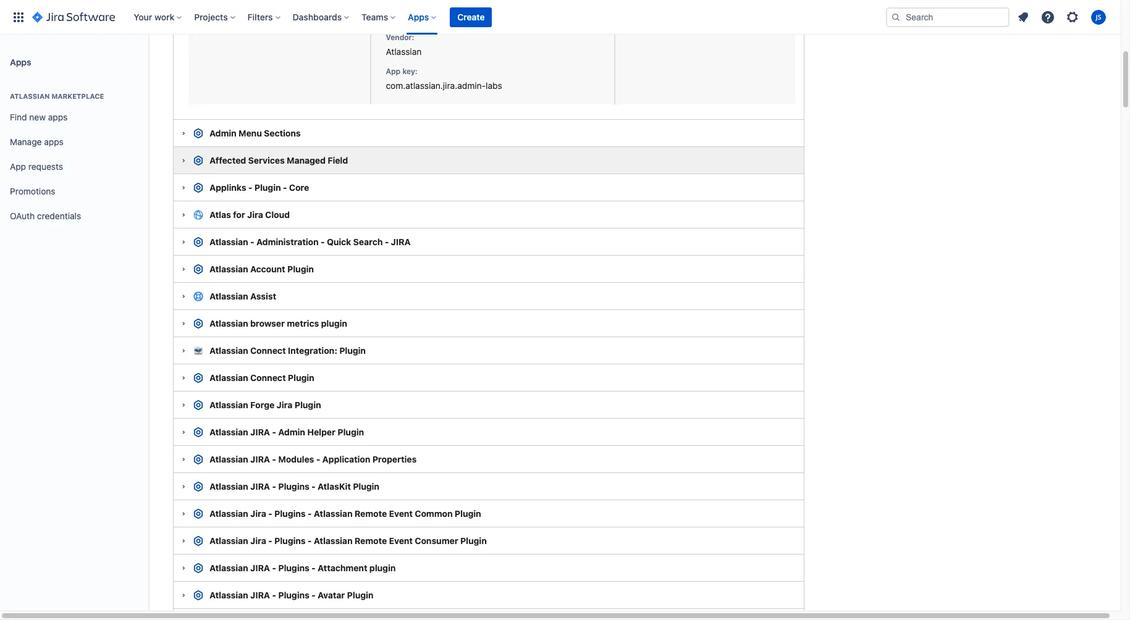 Task type: vqa. For each thing, say whether or not it's contained in the screenshot.
the Project settings
no



Task type: describe. For each thing, give the bounding box(es) containing it.
oauth
[[10, 211, 35, 221]]

vendor:
[[386, 33, 415, 42]]

atlassian jira - plugins - atlassian remote event consumer plugin
[[210, 536, 487, 547]]

atlassian for atlassian browser metrics plugin
[[210, 319, 248, 329]]

search
[[353, 237, 383, 248]]

notifications image
[[1017, 10, 1031, 24]]

your work button
[[130, 7, 187, 27]]

atlassian for atlassian connect integration: plugin
[[210, 346, 248, 356]]

find
[[10, 112, 27, 122]]

jira for atlassian jira - modules - application properties
[[250, 455, 270, 465]]

teams
[[362, 11, 388, 22]]

key:
[[403, 67, 418, 76]]

manage apps link
[[5, 130, 143, 155]]

help image
[[1041, 10, 1056, 24]]

atlassian for atlassian connect plugin
[[210, 373, 248, 384]]

application
[[323, 455, 371, 465]]

your
[[134, 11, 152, 22]]

new
[[29, 112, 46, 122]]

common
[[415, 509, 453, 520]]

promotions
[[10, 186, 55, 196]]

applinks
[[210, 183, 246, 193]]

create button
[[450, 7, 493, 27]]

app key: com.atlassian.jira.admin-labs
[[386, 67, 503, 91]]

connect for integration:
[[250, 346, 286, 356]]

forge
[[250, 400, 275, 411]]

dashboards
[[293, 11, 342, 22]]

app requests
[[10, 161, 63, 172]]

atlassian jira - plugins - atlaskit plugin
[[210, 482, 380, 492]]

find new apps link
[[5, 105, 143, 130]]

plugins for atlassian jira - plugins - avatar plugin
[[278, 591, 310, 601]]

consumer
[[415, 536, 459, 547]]

for
[[233, 210, 245, 220]]

0 vertical spatial apps
[[48, 112, 68, 122]]

teams button
[[358, 7, 401, 27]]

integration:
[[288, 346, 338, 356]]

plugin right integration: at the bottom left of page
[[340, 346, 366, 356]]

assist
[[250, 292, 276, 302]]

atlassian marketplace group
[[5, 79, 143, 233]]

filters button
[[244, 7, 285, 27]]

remote for consumer
[[355, 536, 387, 547]]

attachment
[[318, 564, 368, 574]]

credentials
[[37, 211, 81, 221]]

quick
[[327, 237, 351, 248]]

atlas
[[210, 210, 231, 220]]

atlassian for atlassian jira - plugins - atlaskit plugin
[[210, 482, 248, 492]]

apps inside apps popup button
[[408, 11, 429, 22]]

plugin right atlaskit
[[353, 482, 380, 492]]

marketplace
[[52, 92, 104, 100]]

Search field
[[887, 7, 1010, 27]]

app requests link
[[5, 155, 143, 179]]

atlassian - administration - quick search - jira
[[210, 237, 411, 248]]

atlassian connect plugin
[[210, 373, 315, 384]]

jira for atlassian jira - admin helper plugin
[[250, 428, 270, 438]]

atlaskit
[[318, 482, 351, 492]]

atlassian assist
[[210, 292, 276, 302]]

atlassian for atlassian jira - admin helper plugin
[[210, 428, 248, 438]]

plugin right consumer
[[461, 536, 487, 547]]

atlas for jira cloud
[[210, 210, 290, 220]]

search image
[[892, 12, 902, 22]]

plugin right common
[[455, 509, 482, 520]]

modules
[[278, 455, 314, 465]]

jira down atlassian jira - plugins - atlaskit plugin
[[250, 509, 266, 520]]

atlassian for atlassian forge jira plugin
[[210, 400, 248, 411]]

0 vertical spatial admin
[[210, 128, 237, 139]]

jira for atlassian jira - plugins - avatar plugin
[[250, 591, 270, 601]]

create
[[458, 11, 485, 22]]

atlassian connect integration: plugin
[[210, 346, 366, 356]]

1 vertical spatial admin
[[278, 428, 305, 438]]

atlassian forge jira plugin
[[210, 400, 321, 411]]

work
[[155, 11, 175, 22]]

plugin right avatar
[[347, 591, 374, 601]]

apps button
[[405, 7, 442, 27]]

jira for atlassian jira - plugins - attachment plugin
[[250, 564, 270, 574]]

plugins for atlassian jira - plugins - attachment plugin
[[278, 564, 310, 574]]

apps inside 'link'
[[44, 136, 64, 147]]

banner containing your work
[[0, 0, 1122, 35]]

connect for plugin
[[250, 373, 286, 384]]

app for app requests
[[10, 161, 26, 172]]



Task type: locate. For each thing, give the bounding box(es) containing it.
1.0
[[386, 12, 397, 23]]

jira left modules
[[250, 455, 270, 465]]

0 vertical spatial remote
[[355, 509, 387, 520]]

filters
[[248, 11, 273, 22]]

connect up atlassian forge jira plugin
[[250, 373, 286, 384]]

plugins up atlassian jira - plugins - avatar plugin
[[278, 564, 310, 574]]

banner
[[0, 0, 1122, 35]]

jira up atlassian jira - plugins - avatar plugin
[[250, 564, 270, 574]]

managed
[[287, 155, 326, 166]]

affected
[[210, 155, 246, 166]]

plugin up application
[[338, 428, 364, 438]]

1 vertical spatial remote
[[355, 536, 387, 547]]

admin up modules
[[278, 428, 305, 438]]

promotions link
[[5, 179, 143, 204]]

plugin up helper at the bottom left
[[295, 400, 321, 411]]

com.atlassian.jira.admin-
[[386, 80, 486, 91]]

atlassian for atlassian account plugin
[[210, 264, 248, 275]]

plugins down "atlassian jira - plugins - attachment plugin"
[[278, 591, 310, 601]]

jira down atlassian jira - modules - application properties
[[250, 482, 270, 492]]

remote
[[355, 509, 387, 520], [355, 536, 387, 547]]

plugins up "atlassian jira - plugins - attachment plugin"
[[275, 536, 306, 547]]

your work
[[134, 11, 175, 22]]

admin left menu
[[210, 128, 237, 139]]

applinks - plugin - core
[[210, 183, 309, 193]]

plugin
[[321, 319, 347, 329], [370, 564, 396, 574]]

account
[[250, 264, 286, 275]]

1 horizontal spatial apps
[[408, 11, 429, 22]]

atlassian browser metrics plugin
[[210, 319, 347, 329]]

0 horizontal spatial plugin
[[321, 319, 347, 329]]

atlassian jira - modules - application properties
[[210, 455, 417, 465]]

-
[[248, 183, 253, 193], [283, 183, 287, 193], [250, 237, 255, 248], [321, 237, 325, 248], [385, 237, 389, 248], [272, 428, 276, 438], [272, 455, 276, 465], [316, 455, 320, 465], [272, 482, 276, 492], [312, 482, 316, 492], [268, 509, 273, 520], [308, 509, 312, 520], [268, 536, 273, 547], [308, 536, 312, 547], [272, 564, 276, 574], [312, 564, 316, 574], [272, 591, 276, 601], [312, 591, 316, 601]]

jira
[[391, 237, 411, 248], [250, 428, 270, 438], [250, 455, 270, 465], [250, 482, 270, 492], [250, 564, 270, 574], [250, 591, 270, 601]]

settings image
[[1066, 10, 1081, 24]]

admin menu sections
[[210, 128, 301, 139]]

1 connect from the top
[[250, 346, 286, 356]]

atlassian
[[386, 46, 422, 57], [10, 92, 50, 100], [210, 237, 248, 248], [210, 264, 248, 275], [210, 292, 248, 302], [210, 319, 248, 329], [210, 346, 248, 356], [210, 373, 248, 384], [210, 400, 248, 411], [210, 428, 248, 438], [210, 455, 248, 465], [210, 482, 248, 492], [210, 509, 248, 520], [314, 509, 353, 520], [210, 536, 248, 547], [314, 536, 353, 547], [210, 564, 248, 574], [210, 591, 248, 601]]

field
[[328, 155, 348, 166]]

admin
[[210, 128, 237, 139], [278, 428, 305, 438]]

atlassian link
[[386, 46, 422, 57]]

jira for atlassian jira - plugins - atlaskit plugin
[[250, 482, 270, 492]]

properties
[[373, 455, 417, 465]]

remote down atlassian jira - plugins - atlassian remote event common plugin
[[355, 536, 387, 547]]

apps
[[408, 11, 429, 22], [10, 57, 31, 67]]

event
[[389, 509, 413, 520], [389, 536, 413, 547]]

plugin right metrics
[[321, 319, 347, 329]]

plugin down atlassian - administration - quick search - jira
[[288, 264, 314, 275]]

1 horizontal spatial plugin
[[370, 564, 396, 574]]

requests
[[28, 161, 63, 172]]

plugins for atlassian jira - plugins - atlassian remote event common plugin
[[275, 509, 306, 520]]

administration
[[257, 237, 319, 248]]

plugins down modules
[[278, 482, 310, 492]]

atlassian jira - plugins - avatar plugin
[[210, 591, 374, 601]]

plugin down services
[[255, 183, 281, 193]]

app left key:
[[386, 67, 401, 76]]

manage apps
[[10, 136, 64, 147]]

find new apps
[[10, 112, 68, 122]]

labs
[[486, 80, 503, 91]]

apps
[[48, 112, 68, 122], [44, 136, 64, 147]]

app inside atlassian marketplace group
[[10, 161, 26, 172]]

menu
[[239, 128, 262, 139]]

remote up 'atlassian jira - plugins - atlassian remote event consumer plugin'
[[355, 509, 387, 520]]

connect
[[250, 346, 286, 356], [250, 373, 286, 384]]

atlassian account plugin
[[210, 264, 314, 275]]

0 vertical spatial app
[[386, 67, 401, 76]]

atlassian for atlassian - administration - quick search - jira
[[210, 237, 248, 248]]

2 remote from the top
[[355, 536, 387, 547]]

atlassian for atlassian jira - plugins - avatar plugin
[[210, 591, 248, 601]]

sidebar navigation image
[[135, 49, 162, 74]]

jira down forge
[[250, 428, 270, 438]]

projects
[[194, 11, 228, 22]]

atlassian for atlassian jira - modules - application properties
[[210, 455, 248, 465]]

event for consumer
[[389, 536, 413, 547]]

services
[[248, 155, 285, 166]]

app down manage
[[10, 161, 26, 172]]

jira right forge
[[277, 400, 293, 411]]

atlassian for atlassian jira - plugins - atlassian remote event common plugin
[[210, 509, 248, 520]]

cloud
[[265, 210, 290, 220]]

0 vertical spatial apps
[[408, 11, 429, 22]]

manage
[[10, 136, 42, 147]]

atlassian jira - plugins - attachment plugin
[[210, 564, 396, 574]]

jira up "atlassian jira - plugins - attachment plugin"
[[250, 536, 266, 547]]

vendor: atlassian
[[386, 33, 422, 57]]

sections
[[264, 128, 301, 139]]

0 horizontal spatial app
[[10, 161, 26, 172]]

plugin right attachment
[[370, 564, 396, 574]]

primary element
[[7, 0, 887, 34]]

event left consumer
[[389, 536, 413, 547]]

0 vertical spatial connect
[[250, 346, 286, 356]]

plugins down atlassian jira - plugins - atlaskit plugin
[[275, 509, 306, 520]]

atlassian jira - admin helper plugin
[[210, 428, 364, 438]]

plugin
[[255, 183, 281, 193], [288, 264, 314, 275], [340, 346, 366, 356], [288, 373, 315, 384], [295, 400, 321, 411], [338, 428, 364, 438], [353, 482, 380, 492], [455, 509, 482, 520], [461, 536, 487, 547], [347, 591, 374, 601]]

your profile and settings image
[[1092, 10, 1107, 24]]

apps down appswitcher icon
[[10, 57, 31, 67]]

dashboards button
[[289, 7, 354, 27]]

connect down browser
[[250, 346, 286, 356]]

plugin down integration: at the bottom left of page
[[288, 373, 315, 384]]

atlassian for atlassian marketplace
[[10, 92, 50, 100]]

browser
[[250, 319, 285, 329]]

2 event from the top
[[389, 536, 413, 547]]

atlassian for atlassian jira - plugins - atlassian remote event consumer plugin
[[210, 536, 248, 547]]

jira
[[247, 210, 263, 220], [277, 400, 293, 411], [250, 509, 266, 520], [250, 536, 266, 547]]

app
[[386, 67, 401, 76], [10, 161, 26, 172]]

0 horizontal spatial admin
[[210, 128, 237, 139]]

plugins for atlassian jira - plugins - atlaskit plugin
[[278, 482, 310, 492]]

atlassian for atlassian assist
[[210, 292, 248, 302]]

appswitcher icon image
[[11, 10, 26, 24]]

jira software image
[[32, 10, 115, 24], [32, 10, 115, 24]]

1 remote from the top
[[355, 509, 387, 520]]

1 event from the top
[[389, 509, 413, 520]]

plugins for atlassian jira - plugins - atlassian remote event consumer plugin
[[275, 536, 306, 547]]

jira right for on the top left of page
[[247, 210, 263, 220]]

avatar
[[318, 591, 345, 601]]

oauth credentials
[[10, 211, 81, 221]]

affected services managed field
[[210, 155, 348, 166]]

metrics
[[287, 319, 319, 329]]

1 vertical spatial connect
[[250, 373, 286, 384]]

core
[[289, 183, 309, 193]]

helper
[[308, 428, 336, 438]]

remote for common
[[355, 509, 387, 520]]

jira right search in the left top of the page
[[391, 237, 411, 248]]

0 vertical spatial event
[[389, 509, 413, 520]]

app for app key: com.atlassian.jira.admin-labs
[[386, 67, 401, 76]]

app inside app key: com.atlassian.jira.admin-labs
[[386, 67, 401, 76]]

1 vertical spatial apps
[[44, 136, 64, 147]]

apps right 1.0
[[408, 11, 429, 22]]

0 vertical spatial plugin
[[321, 319, 347, 329]]

atlassian marketplace
[[10, 92, 104, 100]]

jira down "atlassian jira - plugins - attachment plugin"
[[250, 591, 270, 601]]

2 connect from the top
[[250, 373, 286, 384]]

1 vertical spatial plugin
[[370, 564, 396, 574]]

apps right "new" on the top
[[48, 112, 68, 122]]

event left common
[[389, 509, 413, 520]]

apps up requests
[[44, 136, 64, 147]]

plugins
[[278, 482, 310, 492], [275, 509, 306, 520], [275, 536, 306, 547], [278, 564, 310, 574], [278, 591, 310, 601]]

projects button
[[191, 7, 240, 27]]

1 horizontal spatial admin
[[278, 428, 305, 438]]

event for common
[[389, 509, 413, 520]]

atlassian for atlassian jira - plugins - attachment plugin
[[210, 564, 248, 574]]

1 vertical spatial apps
[[10, 57, 31, 67]]

1 vertical spatial event
[[389, 536, 413, 547]]

0 horizontal spatial apps
[[10, 57, 31, 67]]

1 vertical spatial app
[[10, 161, 26, 172]]

1 horizontal spatial app
[[386, 67, 401, 76]]

atlassian jira - plugins - atlassian remote event common plugin
[[210, 509, 482, 520]]

atlassian inside group
[[10, 92, 50, 100]]

oauth credentials link
[[5, 204, 143, 229]]



